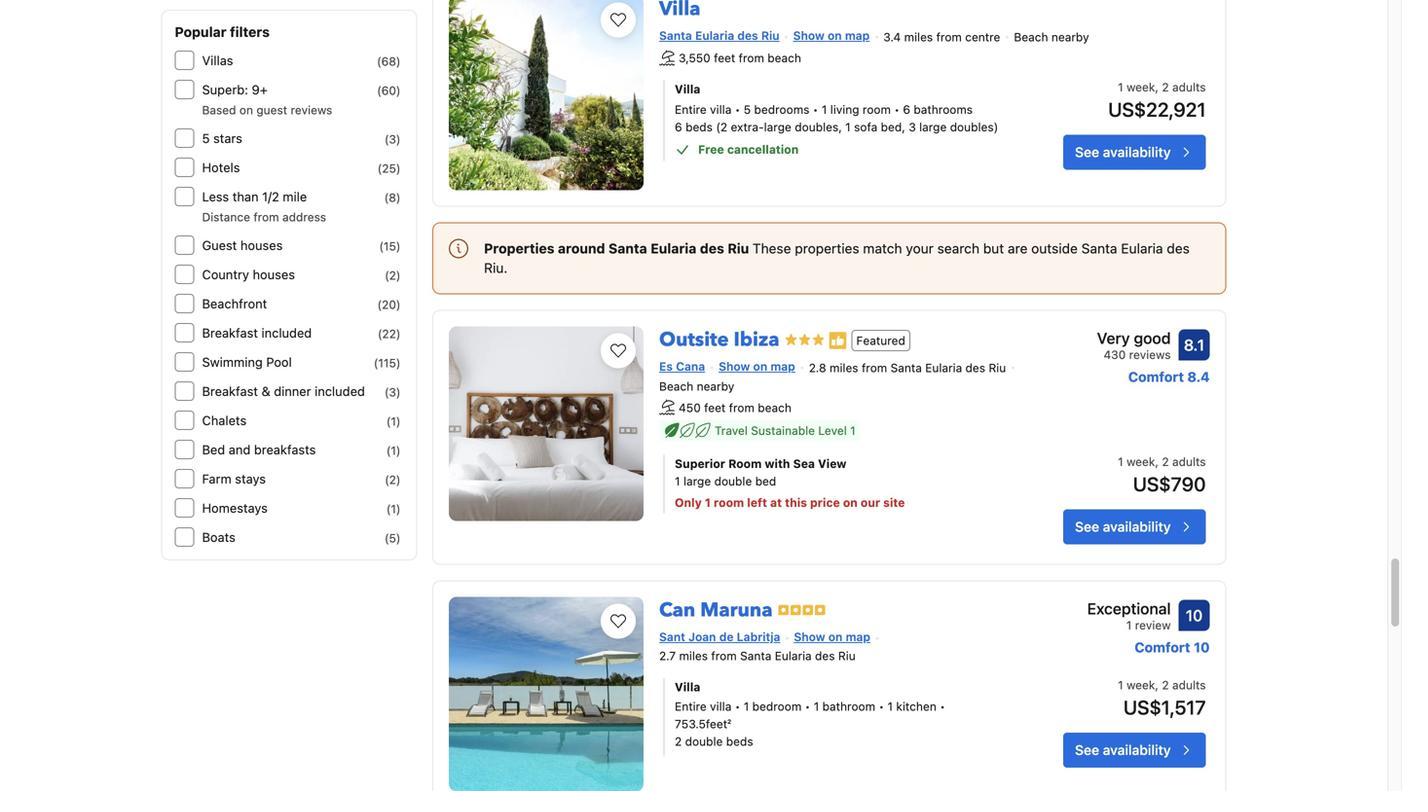Task type: describe. For each thing, give the bounding box(es) containing it.
these
[[753, 241, 791, 257]]

these properties match your search but are outside santa eularia des riu.
[[484, 241, 1190, 276]]

show for sant joan de labritja
[[794, 631, 826, 645]]

comfort 8.4
[[1129, 369, 1210, 385]]

and
[[229, 443, 251, 457]]

large inside the superior room with sea view 1 large double bed only 1 room left at this price on our site
[[684, 475, 711, 489]]

miles for 2.7
[[679, 650, 708, 663]]

santa inside the 2.8 miles from santa eularia des riu beach nearby
[[891, 361, 922, 375]]

cana
[[676, 360, 705, 374]]

2.8 miles from santa eularia des riu beach nearby
[[660, 361, 1007, 394]]

miles for 3.4
[[905, 30, 933, 44]]

sustainable
[[751, 424, 815, 438]]

featured
[[857, 334, 906, 348]]

doubles,
[[795, 120, 842, 134]]

• right the kitchen
[[940, 700, 946, 714]]

can maruna image
[[449, 598, 644, 792]]

sea
[[794, 457, 815, 471]]

0 vertical spatial included
[[262, 326, 312, 340]]

swimming
[[202, 355, 263, 370]]

our
[[861, 496, 881, 510]]

(8)
[[384, 191, 401, 205]]

beach nearby
[[1014, 30, 1090, 44]]

villa entire villa • 1 bedroom • 1 bathroom • 1 kitchen • 753.5feet² 2 double beds
[[675, 681, 946, 749]]

0 horizontal spatial 6
[[675, 120, 683, 134]]

see availability for can maruna
[[1076, 743, 1171, 759]]

8.1
[[1184, 336, 1205, 355]]

on for santa eularia des riu
[[828, 29, 842, 42]]

• up bed,
[[895, 103, 900, 116]]

(1) for bed and breakfasts
[[386, 444, 401, 458]]

reviews for on
[[291, 103, 333, 117]]

nearby inside the 2.8 miles from santa eularia des riu beach nearby
[[697, 380, 735, 394]]

guest
[[202, 238, 237, 253]]

(1) for chalets
[[386, 415, 401, 429]]

less
[[202, 189, 229, 204]]

see availability link for outsite ibiza
[[1064, 510, 1206, 545]]

exceptional 1 review
[[1088, 600, 1171, 633]]

eularia inside these properties match your search but are outside santa eularia des riu.
[[1122, 241, 1164, 257]]

2.7 miles from santa eularia des riu
[[660, 650, 856, 663]]

, inside 1 week , 2 adults us$22,921
[[1156, 80, 1159, 94]]

see availability for outsite ibiza
[[1076, 519, 1171, 535]]

scored 8.1 element
[[1179, 330, 1210, 361]]

bed
[[202, 443, 225, 457]]

from down 1/2
[[254, 210, 279, 224]]

1 inside exceptional 1 review
[[1127, 619, 1132, 633]]

map for 2.8 miles from santa eularia des riu
[[771, 360, 796, 374]]

houses for guest houses
[[240, 238, 283, 253]]

based
[[202, 103, 236, 117]]

see availability link for can maruna
[[1064, 733, 1206, 769]]

review
[[1136, 619, 1171, 633]]

free cancellation
[[699, 143, 799, 156]]

very good element
[[1097, 327, 1171, 350]]

exceptional element
[[1088, 598, 1171, 621]]

(20)
[[378, 298, 401, 312]]

but
[[984, 241, 1005, 257]]

living
[[831, 103, 860, 116]]

superior
[[675, 457, 726, 471]]

2 horizontal spatial large
[[920, 120, 947, 134]]

bed,
[[881, 120, 906, 134]]

outside
[[1032, 241, 1078, 257]]

distance from address
[[202, 210, 326, 224]]

3
[[909, 120, 916, 134]]

cancellation
[[727, 143, 799, 156]]

1 week , 2 adults us$790
[[1118, 456, 1206, 496]]

2 for us$1,517
[[1162, 679, 1170, 693]]

adults for outsite ibiza
[[1173, 456, 1206, 469]]

on down superb: 9+
[[240, 103, 253, 117]]

outsite ibiza link
[[660, 319, 780, 354]]

5 inside entire villa • 5 bedrooms • 1 living room • 6 bathrooms 6 beds (2 extra-large doubles, 1 sofa bed, 3 large doubles)
[[744, 103, 751, 116]]

450
[[679, 401, 701, 415]]

left
[[747, 496, 768, 510]]

search
[[938, 241, 980, 257]]

entire inside the villa entire villa • 1 bedroom • 1 bathroom • 1 kitchen • 753.5feet² 2 double beds
[[675, 700, 707, 714]]

breakfast for breakfast & dinner included
[[202, 384, 258, 399]]

villa link for us$1,517
[[675, 679, 1004, 696]]

0 vertical spatial nearby
[[1052, 30, 1090, 44]]

farm stays
[[202, 472, 266, 487]]

2 vertical spatial show on map
[[794, 631, 871, 645]]

villa for villa entire villa • 1 bedroom • 1 bathroom • 1 kitchen • 753.5feet² 2 double beds
[[675, 681, 701, 695]]

santa right around
[[609, 241, 647, 257]]

on inside the superior room with sea view 1 large double bed only 1 room left at this price on our site
[[843, 496, 858, 510]]

3.4 miles from centre
[[884, 30, 1001, 44]]

good
[[1134, 329, 1171, 348]]

room inside entire villa • 5 bedrooms • 1 living room • 6 bathrooms 6 beds (2 extra-large doubles, 1 sofa bed, 3 large doubles)
[[863, 103, 891, 116]]

mile
[[283, 189, 307, 204]]

can
[[660, 598, 696, 625]]

show on map for 3,550 feet from beach
[[793, 29, 870, 42]]

0 vertical spatial beach
[[1014, 30, 1049, 44]]

430
[[1104, 348, 1126, 362]]

bathrooms
[[914, 103, 973, 116]]

1/2
[[262, 189, 279, 204]]

3,550
[[679, 51, 711, 65]]

can maruna link
[[660, 590, 773, 625]]

guest houses
[[202, 238, 283, 253]]

, for can maruna
[[1156, 679, 1159, 693]]

scored 10 element
[[1179, 601, 1210, 632]]

1 inside 1 week , 2 adults us$22,921
[[1118, 80, 1124, 94]]

bedroom
[[753, 700, 802, 714]]

with
[[765, 457, 791, 471]]

see for ibiza
[[1076, 519, 1100, 535]]

des inside the 2.8 miles from santa eularia des riu beach nearby
[[966, 361, 986, 375]]

comfort 10
[[1135, 640, 1210, 656]]

homestays
[[202, 501, 268, 516]]

extra-
[[731, 120, 764, 134]]

maruna
[[701, 598, 773, 625]]

(22)
[[378, 327, 401, 341]]

bed
[[756, 475, 777, 489]]

map for 3.4 miles from centre
[[845, 29, 870, 42]]

superior room with sea view 1 large double bed only 1 room left at this price on our site
[[675, 457, 905, 510]]

reviews for good
[[1130, 348, 1171, 362]]

week for ibiza
[[1127, 456, 1156, 469]]

bedrooms
[[754, 103, 810, 116]]

, for outsite ibiza
[[1156, 456, 1159, 469]]

breakfasts
[[254, 443, 316, 457]]

0 vertical spatial 10
[[1186, 607, 1203, 626]]

view
[[818, 457, 847, 471]]

week inside 1 week , 2 adults us$22,921
[[1127, 80, 1156, 94]]

2 for us$790
[[1162, 456, 1170, 469]]

houses for country houses
[[253, 267, 295, 282]]

es cana
[[660, 360, 705, 374]]

pool
[[266, 355, 292, 370]]

(60)
[[377, 84, 401, 97]]

popular filters
[[175, 24, 270, 40]]

show for santa eularia des riu
[[793, 29, 825, 42]]

450 feet from beach
[[679, 401, 792, 415]]

2 for us$22,921
[[1162, 80, 1170, 94]]

from for 3,550 feet from beach
[[739, 51, 765, 65]]

us$22,921
[[1109, 98, 1206, 121]]

breakfast & dinner included
[[202, 384, 365, 399]]

properties
[[484, 241, 555, 257]]

comfort for outsite ibiza
[[1129, 369, 1185, 385]]

from for 450 feet from beach
[[729, 401, 755, 415]]

on for sant joan de labritja
[[829, 631, 843, 645]]

very
[[1097, 329, 1130, 348]]

dinner
[[274, 384, 311, 399]]

beach for 3,550 feet from beach
[[768, 51, 802, 65]]

2.8
[[809, 361, 827, 375]]

3.4
[[884, 30, 901, 44]]

superior room with sea view link
[[675, 456, 1004, 473]]



Task type: locate. For each thing, give the bounding box(es) containing it.
included up pool
[[262, 326, 312, 340]]

see availability down us$22,921
[[1076, 144, 1171, 160]]

around
[[558, 241, 605, 257]]

1 vertical spatial 5
[[202, 131, 210, 146]]

0 vertical spatial see availability
[[1076, 144, 1171, 160]]

2 , from the top
[[1156, 456, 1159, 469]]

properties around santa eularia des riu
[[484, 241, 749, 257]]

1 inside the 1 week , 2 adults us$790
[[1118, 456, 1124, 469]]

beds inside entire villa • 5 bedrooms • 1 living room • 6 bathrooms 6 beds (2 extra-large doubles, 1 sofa bed, 3 large doubles)
[[686, 120, 713, 134]]

6 up 3
[[903, 103, 911, 116]]

1 vertical spatial comfort
[[1135, 640, 1191, 656]]

0 vertical spatial 5
[[744, 103, 751, 116]]

1 vertical spatial houses
[[253, 267, 295, 282]]

, up us$1,517
[[1156, 679, 1159, 693]]

outsite ibiza
[[660, 327, 780, 354]]

1 vertical spatial (3)
[[385, 386, 401, 399]]

villa for villa
[[675, 82, 701, 96]]

(115)
[[374, 357, 401, 370]]

1 horizontal spatial 5
[[744, 103, 751, 116]]

6
[[903, 103, 911, 116], [675, 120, 683, 134]]

week up us$22,921
[[1127, 80, 1156, 94]]

feet for 3,550
[[714, 51, 736, 65]]

1 vertical spatial see availability
[[1076, 519, 1171, 535]]

room left left
[[714, 496, 744, 510]]

0 vertical spatial (2)
[[385, 269, 401, 282]]

santa down featured
[[891, 361, 922, 375]]

this property is part of our preferred partner programme. it is committed to providing commendable service and good value. it will pay us a higher commission if you make a booking. image
[[829, 331, 848, 351], [829, 331, 848, 351]]

(5)
[[385, 532, 401, 546]]

miles for 2.8
[[830, 361, 859, 375]]

bathroom
[[823, 700, 876, 714]]

chalets
[[202, 414, 247, 428]]

from down 'de'
[[712, 650, 737, 663]]

(2) up the (5)
[[385, 473, 401, 487]]

miles
[[905, 30, 933, 44], [830, 361, 859, 375], [679, 650, 708, 663]]

2 up us$22,921
[[1162, 80, 1170, 94]]

2 villa from the top
[[710, 700, 732, 714]]

0 vertical spatial beds
[[686, 120, 713, 134]]

availability down us$1,517
[[1103, 743, 1171, 759]]

exceptional
[[1088, 600, 1171, 619]]

1 , from the top
[[1156, 80, 1159, 94]]

1 horizontal spatial beach
[[1014, 30, 1049, 44]]

0 vertical spatial beach
[[768, 51, 802, 65]]

map up bathroom at bottom right
[[846, 631, 871, 645]]

1 vertical spatial (1)
[[386, 444, 401, 458]]

entire up free
[[675, 103, 707, 116]]

double inside the superior room with sea view 1 large double bed only 1 room left at this price on our site
[[715, 475, 752, 489]]

villa
[[675, 82, 701, 96], [675, 681, 701, 695]]

show right labritja
[[794, 631, 826, 645]]

from up travel
[[729, 401, 755, 415]]

3 adults from the top
[[1173, 679, 1206, 693]]

than
[[233, 189, 259, 204]]

santa right the outside
[[1082, 241, 1118, 257]]

2
[[1162, 80, 1170, 94], [1162, 456, 1170, 469], [1162, 679, 1170, 693], [675, 735, 682, 749]]

sant joan de labritja
[[660, 631, 781, 645]]

comfort
[[1129, 369, 1185, 385], [1135, 640, 1191, 656]]

10 up comfort 10
[[1186, 607, 1203, 626]]

753.5feet²
[[675, 718, 732, 732]]

nearby right centre
[[1052, 30, 1090, 44]]

2 up the us$790
[[1162, 456, 1170, 469]]

villa link up bathroom at bottom right
[[675, 679, 1004, 696]]

large down bathrooms
[[920, 120, 947, 134]]

1 vertical spatial villa
[[710, 700, 732, 714]]

1 vertical spatial double
[[685, 735, 723, 749]]

2 (1) from the top
[[386, 444, 401, 458]]

santa up 3,550
[[660, 29, 692, 42]]

(68)
[[377, 55, 401, 68]]

beach inside the 2.8 miles from santa eularia des riu beach nearby
[[660, 380, 694, 394]]

2 adults from the top
[[1173, 456, 1206, 469]]

feet down santa eularia des riu
[[714, 51, 736, 65]]

• left bedroom
[[735, 700, 741, 714]]

0 vertical spatial villa
[[675, 82, 701, 96]]

0 horizontal spatial large
[[684, 475, 711, 489]]

1 (2) from the top
[[385, 269, 401, 282]]

1 availability from the top
[[1103, 144, 1171, 160]]

villa link up living
[[675, 80, 1004, 98]]

0 vertical spatial (1)
[[386, 415, 401, 429]]

beach up sustainable
[[758, 401, 792, 415]]

1
[[1118, 80, 1124, 94], [822, 103, 827, 116], [846, 120, 851, 134], [851, 424, 856, 438], [1118, 456, 1124, 469], [675, 475, 681, 489], [705, 496, 711, 510], [1127, 619, 1132, 633], [1118, 679, 1124, 693], [744, 700, 749, 714], [814, 700, 820, 714], [888, 700, 893, 714]]

santa down labritja
[[740, 650, 772, 663]]

see availability
[[1076, 144, 1171, 160], [1076, 519, 1171, 535], [1076, 743, 1171, 759]]

week for maruna
[[1127, 679, 1156, 693]]

from for 3.4 miles from centre
[[937, 30, 962, 44]]

see
[[1076, 144, 1100, 160], [1076, 519, 1100, 535], [1076, 743, 1100, 759]]

1 vertical spatial 6
[[675, 120, 683, 134]]

2 see availability from the top
[[1076, 519, 1171, 535]]

boats
[[202, 530, 236, 545]]

2 vertical spatial see availability link
[[1064, 733, 1206, 769]]

0 vertical spatial miles
[[905, 30, 933, 44]]

entire up 753.5feet²
[[675, 700, 707, 714]]

1 entire from the top
[[675, 103, 707, 116]]

map for 2.7 miles from santa eularia des riu
[[846, 631, 871, 645]]

1 vertical spatial villa
[[675, 681, 701, 695]]

santa eularia des riu
[[660, 29, 780, 42]]

2 breakfast from the top
[[202, 384, 258, 399]]

houses down distance from address
[[240, 238, 283, 253]]

1 inside the '1 week , 2 adults us$1,517'
[[1118, 679, 1124, 693]]

show on map down ibiza
[[719, 360, 796, 374]]

5 up extra-
[[744, 103, 751, 116]]

breakfast up 'swimming'
[[202, 326, 258, 340]]

0 vertical spatial map
[[845, 29, 870, 42]]

1 see availability from the top
[[1076, 144, 1171, 160]]

2 down 753.5feet²
[[675, 735, 682, 749]]

double down room
[[715, 475, 752, 489]]

0 vertical spatial feet
[[714, 51, 736, 65]]

price
[[811, 496, 840, 510]]

miles right 2.8
[[830, 361, 859, 375]]

1 breakfast from the top
[[202, 326, 258, 340]]

show on map left "3.4"
[[793, 29, 870, 42]]

show on map for 450 feet from beach
[[719, 360, 796, 374]]

9+
[[252, 82, 268, 97]]

2 see availability link from the top
[[1064, 510, 1206, 545]]

3 (1) from the top
[[386, 503, 401, 516]]

1 vertical spatial breakfast
[[202, 384, 258, 399]]

can maruna
[[660, 598, 773, 625]]

see availability down the us$790
[[1076, 519, 1171, 535]]

map left "3.4"
[[845, 29, 870, 42]]

0 vertical spatial show on map
[[793, 29, 870, 42]]

1 vertical spatial feet
[[704, 401, 726, 415]]

less than 1/2 mile
[[202, 189, 307, 204]]

2.7
[[660, 650, 676, 663]]

0 vertical spatial (3)
[[385, 132, 401, 146]]

, inside the '1 week , 2 adults us$1,517'
[[1156, 679, 1159, 693]]

1 vertical spatial see
[[1076, 519, 1100, 535]]

level
[[819, 424, 847, 438]]

breakfast for breakfast included
[[202, 326, 258, 340]]

stars
[[213, 131, 242, 146]]

1 see from the top
[[1076, 144, 1100, 160]]

superb: 9+
[[202, 82, 268, 97]]

see availability link down the us$790
[[1064, 510, 1206, 545]]

1 vertical spatial adults
[[1173, 456, 1206, 469]]

3 availability from the top
[[1103, 743, 1171, 759]]

1 vertical spatial week
[[1127, 456, 1156, 469]]

1 horizontal spatial large
[[764, 120, 792, 134]]

3 see availability from the top
[[1076, 743, 1171, 759]]

0 vertical spatial villa link
[[675, 80, 1004, 98]]

adults inside the 1 week , 2 adults us$790
[[1173, 456, 1206, 469]]

villas
[[202, 53, 233, 68]]

1 villa from the top
[[675, 82, 701, 96]]

1 vertical spatial beach
[[758, 401, 792, 415]]

swimming pool
[[202, 355, 292, 370]]

map left 2.8
[[771, 360, 796, 374]]

week inside the '1 week , 2 adults us$1,517'
[[1127, 679, 1156, 693]]

3 , from the top
[[1156, 679, 1159, 693]]

villa link
[[675, 80, 1004, 98], [675, 679, 1004, 696]]

(2) for country houses
[[385, 269, 401, 282]]

(3) up (25)
[[385, 132, 401, 146]]

feet for 450
[[704, 401, 726, 415]]

see for maruna
[[1076, 743, 1100, 759]]

beds left (2
[[686, 120, 713, 134]]

us$1,517
[[1124, 696, 1206, 719]]

0 vertical spatial ,
[[1156, 80, 1159, 94]]

0 horizontal spatial included
[[262, 326, 312, 340]]

(15)
[[379, 240, 401, 253]]

joan
[[689, 631, 716, 645]]

(2) for farm stays
[[385, 473, 401, 487]]

2 inside 1 week , 2 adults us$22,921
[[1162, 80, 1170, 94]]

1 villa link from the top
[[675, 80, 1004, 98]]

large down the superior
[[684, 475, 711, 489]]

3 week from the top
[[1127, 679, 1156, 693]]

reviews down good
[[1130, 348, 1171, 362]]

1 horizontal spatial nearby
[[1052, 30, 1090, 44]]

adults inside 1 week , 2 adults us$22,921
[[1173, 80, 1206, 94]]

1 see availability link from the top
[[1064, 135, 1206, 170]]

0 vertical spatial week
[[1127, 80, 1156, 94]]

• right bedroom
[[805, 700, 811, 714]]

riu inside the 2.8 miles from santa eularia des riu beach nearby
[[989, 361, 1007, 375]]

2 vertical spatial miles
[[679, 650, 708, 663]]

1 vertical spatial ,
[[1156, 456, 1159, 469]]

room up sofa
[[863, 103, 891, 116]]

1 vertical spatial (2)
[[385, 473, 401, 487]]

8.4
[[1188, 369, 1210, 385]]

1 horizontal spatial miles
[[830, 361, 859, 375]]

show down "outsite ibiza"
[[719, 360, 750, 374]]

1 horizontal spatial included
[[315, 384, 365, 399]]

• up doubles,
[[813, 103, 819, 116]]

2 up us$1,517
[[1162, 679, 1170, 693]]

villa up (2
[[710, 103, 732, 116]]

see availability link down us$22,921
[[1064, 135, 1206, 170]]

0 vertical spatial see
[[1076, 144, 1100, 160]]

map
[[845, 29, 870, 42], [771, 360, 796, 374], [846, 631, 871, 645]]

0 vertical spatial reviews
[[291, 103, 333, 117]]

1 week , 2 adults us$22,921
[[1109, 80, 1206, 121]]

on left "3.4"
[[828, 29, 842, 42]]

• right bathroom at bottom right
[[879, 700, 885, 714]]

2 villa from the top
[[675, 681, 701, 695]]

centre
[[966, 30, 1001, 44]]

0 horizontal spatial beach
[[660, 380, 694, 394]]

on up bathroom at bottom right
[[829, 631, 843, 645]]

1 vertical spatial reviews
[[1130, 348, 1171, 362]]

1 vertical spatial nearby
[[697, 380, 735, 394]]

2 vertical spatial adults
[[1173, 679, 1206, 693]]

1 (1) from the top
[[386, 415, 401, 429]]

2 availability from the top
[[1103, 519, 1171, 535]]

breakfast down 'swimming'
[[202, 384, 258, 399]]

2 (3) from the top
[[385, 386, 401, 399]]

nearby up 450 feet from beach
[[697, 380, 735, 394]]

from inside the 2.8 miles from santa eularia des riu beach nearby
[[862, 361, 888, 375]]

des inside these properties match your search but are outside santa eularia des riu.
[[1167, 241, 1190, 257]]

1 vertical spatial show
[[719, 360, 750, 374]]

de
[[720, 631, 734, 645]]

double down 753.5feet²
[[685, 735, 723, 749]]

show on map up bathroom at bottom right
[[794, 631, 871, 645]]

(1) for homestays
[[386, 503, 401, 516]]

1 horizontal spatial 6
[[903, 103, 911, 116]]

, inside the 1 week , 2 adults us$790
[[1156, 456, 1159, 469]]

1 vertical spatial miles
[[830, 361, 859, 375]]

comfort down the "review"
[[1135, 640, 1191, 656]]

2 inside the '1 week , 2 adults us$1,517'
[[1162, 679, 1170, 693]]

2 see from the top
[[1076, 519, 1100, 535]]

0 horizontal spatial beds
[[686, 120, 713, 134]]

1 (3) from the top
[[385, 132, 401, 146]]

villa inside the villa entire villa • 1 bedroom • 1 bathroom • 1 kitchen • 753.5feet² 2 double beds
[[710, 700, 732, 714]]

&
[[262, 384, 270, 399]]

1 week from the top
[[1127, 80, 1156, 94]]

beach right centre
[[1014, 30, 1049, 44]]

villa inside entire villa • 5 bedrooms • 1 living room • 6 bathrooms 6 beds (2 extra-large doubles, 1 sofa bed, 3 large doubles)
[[710, 103, 732, 116]]

0 horizontal spatial miles
[[679, 650, 708, 663]]

filters
[[230, 24, 270, 40]]

0 vertical spatial room
[[863, 103, 891, 116]]

0 vertical spatial villa
[[710, 103, 732, 116]]

beds inside the villa entire villa • 1 bedroom • 1 bathroom • 1 kitchen • 753.5feet² 2 double beds
[[726, 735, 754, 749]]

availability down the us$790
[[1103, 519, 1171, 535]]

outsite ibiza image
[[449, 327, 644, 522]]

large down bedrooms
[[764, 120, 792, 134]]

1 vertical spatial see availability link
[[1064, 510, 1206, 545]]

, up us$22,921
[[1156, 80, 1159, 94]]

feet right 450
[[704, 401, 726, 415]]

room
[[863, 103, 891, 116], [714, 496, 744, 510]]

villa image
[[449, 0, 644, 190]]

availability for outsite ibiza
[[1103, 519, 1171, 535]]

from for 2.8 miles from santa eularia des riu beach nearby
[[862, 361, 888, 375]]

distance
[[202, 210, 250, 224]]

2 vertical spatial see availability
[[1076, 743, 1171, 759]]

1 horizontal spatial room
[[863, 103, 891, 116]]

(2)
[[385, 269, 401, 282], [385, 473, 401, 487]]

miles down joan
[[679, 650, 708, 663]]

week up us$1,517
[[1127, 679, 1156, 693]]

0 vertical spatial comfort
[[1129, 369, 1185, 385]]

see availability down us$1,517
[[1076, 743, 1171, 759]]

on
[[828, 29, 842, 42], [240, 103, 253, 117], [754, 360, 768, 374], [843, 496, 858, 510], [829, 631, 843, 645]]

miles right "3.4"
[[905, 30, 933, 44]]

availability for can maruna
[[1103, 743, 1171, 759]]

1 vertical spatial map
[[771, 360, 796, 374]]

2 entire from the top
[[675, 700, 707, 714]]

week up the us$790
[[1127, 456, 1156, 469]]

1 vertical spatial included
[[315, 384, 365, 399]]

0 vertical spatial adults
[[1173, 80, 1206, 94]]

0 horizontal spatial room
[[714, 496, 744, 510]]

show up 3,550 feet from beach
[[793, 29, 825, 42]]

beach down es cana
[[660, 380, 694, 394]]

availability down us$22,921
[[1103, 144, 1171, 160]]

large
[[764, 120, 792, 134], [920, 120, 947, 134], [684, 475, 711, 489]]

villa link for us$22,921
[[675, 80, 1004, 98]]

, up the us$790
[[1156, 456, 1159, 469]]

1 vertical spatial show on map
[[719, 360, 796, 374]]

miles inside the 2.8 miles from santa eularia des riu beach nearby
[[830, 361, 859, 375]]

this
[[785, 496, 807, 510]]

villa down 3,550
[[675, 82, 701, 96]]

adults up us$22,921
[[1173, 80, 1206, 94]]

address
[[282, 210, 326, 224]]

• up extra-
[[735, 103, 741, 116]]

0 vertical spatial entire
[[675, 103, 707, 116]]

1 vertical spatial room
[[714, 496, 744, 510]]

0 vertical spatial availability
[[1103, 144, 1171, 160]]

houses down guest houses
[[253, 267, 295, 282]]

see availability link down us$1,517
[[1064, 733, 1206, 769]]

2 inside the villa entire villa • 1 bedroom • 1 bathroom • 1 kitchen • 753.5feet² 2 double beds
[[675, 735, 682, 749]]

comfort down very good 430 reviews
[[1129, 369, 1185, 385]]

entire inside entire villa • 5 bedrooms • 1 living room • 6 bathrooms 6 beds (2 extra-large doubles, 1 sofa bed, 3 large doubles)
[[675, 103, 707, 116]]

outsite
[[660, 327, 729, 354]]

2 horizontal spatial miles
[[905, 30, 933, 44]]

double inside the villa entire villa • 1 bedroom • 1 bathroom • 1 kitchen • 753.5feet² 2 double beds
[[685, 735, 723, 749]]

eularia inside the 2.8 miles from santa eularia des riu beach nearby
[[926, 361, 963, 375]]

on down ibiza
[[754, 360, 768, 374]]

1 adults from the top
[[1173, 80, 1206, 94]]

5 stars
[[202, 131, 242, 146]]

villa down 2.7
[[675, 681, 701, 695]]

(3)
[[385, 132, 401, 146], [385, 386, 401, 399]]

labritja
[[737, 631, 781, 645]]

1 week , 2 adults us$1,517
[[1118, 679, 1206, 719]]

adults up us$1,517
[[1173, 679, 1206, 693]]

site
[[884, 496, 905, 510]]

(2
[[716, 120, 728, 134]]

stays
[[235, 472, 266, 487]]

0 vertical spatial houses
[[240, 238, 283, 253]]

breakfast
[[202, 326, 258, 340], [202, 384, 258, 399]]

doubles)
[[950, 120, 999, 134]]

on left 'our'
[[843, 496, 858, 510]]

2 vertical spatial week
[[1127, 679, 1156, 693]]

1 horizontal spatial reviews
[[1130, 348, 1171, 362]]

adults for can maruna
[[1173, 679, 1206, 693]]

6 left (2
[[675, 120, 683, 134]]

1 vertical spatial entire
[[675, 700, 707, 714]]

es
[[660, 360, 673, 374]]

0 horizontal spatial 5
[[202, 131, 210, 146]]

beds
[[686, 120, 713, 134], [726, 735, 754, 749]]

bed and breakfasts
[[202, 443, 316, 457]]

included
[[262, 326, 312, 340], [315, 384, 365, 399]]

on for es cana
[[754, 360, 768, 374]]

2 inside the 1 week , 2 adults us$790
[[1162, 456, 1170, 469]]

reviews inside very good 430 reviews
[[1130, 348, 1171, 362]]

beds down 753.5feet²
[[726, 735, 754, 749]]

1 vertical spatial availability
[[1103, 519, 1171, 535]]

,
[[1156, 80, 1159, 94], [1156, 456, 1159, 469], [1156, 679, 1159, 693]]

beach for 450 feet from beach
[[758, 401, 792, 415]]

1 vertical spatial beds
[[726, 735, 754, 749]]

2 vertical spatial show
[[794, 631, 826, 645]]

houses
[[240, 238, 283, 253], [253, 267, 295, 282]]

at
[[771, 496, 782, 510]]

free
[[699, 143, 724, 156]]

santa inside these properties match your search but are outside santa eularia des riu.
[[1082, 241, 1118, 257]]

0 vertical spatial see availability link
[[1064, 135, 1206, 170]]

from down featured
[[862, 361, 888, 375]]

(2) down "(15)"
[[385, 269, 401, 282]]

adults up the us$790
[[1173, 456, 1206, 469]]

(3) down "(115)"
[[385, 386, 401, 399]]

10
[[1186, 607, 1203, 626], [1194, 640, 1210, 656]]

show for es cana
[[719, 360, 750, 374]]

beach
[[768, 51, 802, 65], [758, 401, 792, 415]]

1 vertical spatial villa link
[[675, 679, 1004, 696]]

travel sustainable level 1
[[715, 424, 856, 438]]

villa up 753.5feet²
[[710, 700, 732, 714]]

country houses
[[202, 267, 295, 282]]

3 see availability link from the top
[[1064, 733, 1206, 769]]

0 vertical spatial double
[[715, 475, 752, 489]]

superb:
[[202, 82, 248, 97]]

room inside the superior room with sea view 1 large double bed only 1 room left at this price on our site
[[714, 496, 744, 510]]

2 (2) from the top
[[385, 473, 401, 487]]

your
[[906, 241, 934, 257]]

(3) for breakfast & dinner included
[[385, 386, 401, 399]]

10 down scored 10 element
[[1194, 640, 1210, 656]]

3 see from the top
[[1076, 743, 1100, 759]]

0 vertical spatial show
[[793, 29, 825, 42]]

1 vertical spatial 10
[[1194, 640, 1210, 656]]

0 horizontal spatial reviews
[[291, 103, 333, 117]]

1 horizontal spatial beds
[[726, 735, 754, 749]]

2 vertical spatial map
[[846, 631, 871, 645]]

from down santa eularia des riu
[[739, 51, 765, 65]]

0 horizontal spatial nearby
[[697, 380, 735, 394]]

2 vertical spatial ,
[[1156, 679, 1159, 693]]

from for 2.7 miles from santa eularia des riu
[[712, 650, 737, 663]]

(1)
[[386, 415, 401, 429], [386, 444, 401, 458], [386, 503, 401, 516]]

0 vertical spatial 6
[[903, 103, 911, 116]]

5 left stars
[[202, 131, 210, 146]]

match
[[863, 241, 903, 257]]

included right dinner
[[315, 384, 365, 399]]

2 week from the top
[[1127, 456, 1156, 469]]

villa inside the villa entire villa • 1 bedroom • 1 bathroom • 1 kitchen • 753.5feet² 2 double beds
[[675, 681, 701, 695]]

week inside the 1 week , 2 adults us$790
[[1127, 456, 1156, 469]]

2 vertical spatial see
[[1076, 743, 1100, 759]]

adults inside the '1 week , 2 adults us$1,517'
[[1173, 679, 1206, 693]]

beach up bedrooms
[[768, 51, 802, 65]]

0 vertical spatial breakfast
[[202, 326, 258, 340]]

(3) for 5 stars
[[385, 132, 401, 146]]

2 vertical spatial (1)
[[386, 503, 401, 516]]

reviews right guest
[[291, 103, 333, 117]]

2 villa link from the top
[[675, 679, 1004, 696]]

1 vertical spatial beach
[[660, 380, 694, 394]]

properties
[[795, 241, 860, 257]]

2 vertical spatial availability
[[1103, 743, 1171, 759]]

comfort for can maruna
[[1135, 640, 1191, 656]]

1 villa from the top
[[710, 103, 732, 116]]



Task type: vqa. For each thing, say whether or not it's contained in the screenshot.
SECTION
no



